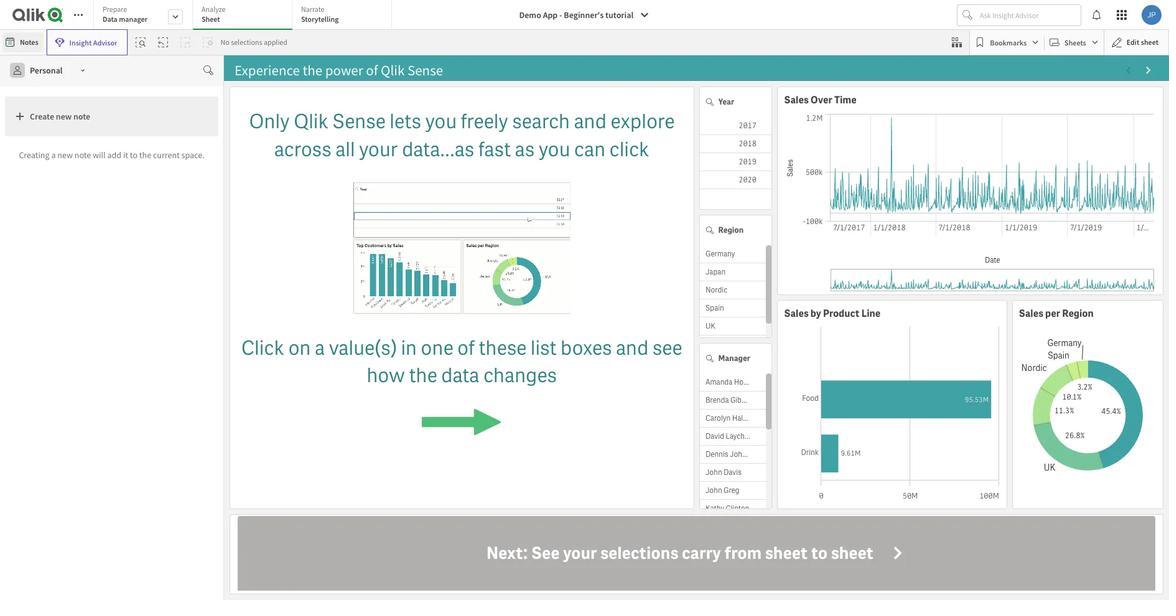 Task type: describe. For each thing, give the bounding box(es) containing it.
one
[[421, 335, 454, 361]]

notes button
[[2, 32, 43, 52]]

value(s)
[[329, 335, 397, 361]]

john davis optional. 6 of 19 row
[[700, 464, 766, 482]]

carolyn halmon optional. 3 of 19 row
[[700, 410, 766, 428]]

clinton
[[726, 504, 749, 514]]

new inside button
[[56, 111, 72, 122]]

carolyn halmon
[[706, 413, 758, 423]]

these
[[479, 335, 527, 361]]

by
[[811, 307, 822, 320]]

bookmarks button
[[973, 32, 1042, 52]]

qlik
[[294, 108, 329, 134]]

james peterson image
[[1142, 5, 1162, 25]]

sales for sales by product line
[[785, 307, 809, 320]]

2020
[[739, 175, 757, 185]]

only
[[249, 108, 290, 134]]

sales over time
[[785, 93, 857, 106]]

2018
[[739, 139, 757, 149]]

space.
[[182, 149, 205, 160]]

list
[[531, 335, 557, 361]]

in
[[401, 335, 417, 361]]

sales per region application
[[1013, 300, 1164, 509]]

creating
[[19, 149, 50, 160]]

current
[[153, 149, 180, 160]]

a inside click on a value(s) in one of these list boxes and see how the data changes
[[315, 335, 325, 361]]

notes
[[20, 37, 38, 47]]

from
[[725, 542, 762, 564]]

kathy
[[706, 504, 724, 514]]

0 horizontal spatial a
[[51, 149, 56, 160]]

search
[[513, 108, 570, 134]]

explore
[[611, 108, 675, 134]]

john greg optional. 7 of 19 row
[[700, 482, 766, 500]]

sales per region
[[1019, 307, 1094, 320]]

sheets button
[[1048, 32, 1102, 52]]

kathy clinton
[[706, 504, 749, 514]]

gibson
[[731, 395, 754, 405]]

data
[[103, 14, 118, 24]]

the inside click on a value(s) in one of these list boxes and see how the data changes
[[409, 363, 437, 389]]

advisor
[[93, 38, 117, 47]]

laychak
[[726, 431, 753, 441]]

2 horizontal spatial sheet
[[1142, 37, 1159, 47]]

germany
[[706, 249, 735, 259]]

0 horizontal spatial sheet
[[766, 542, 808, 564]]

demo app - beginner's tutorial button
[[512, 5, 658, 25]]

sheet
[[202, 14, 220, 24]]

fast
[[479, 136, 511, 162]]

brenda gibson optional. 2 of 19 row
[[700, 392, 766, 410]]

davis
[[724, 468, 742, 478]]

over
[[811, 93, 833, 106]]

freely
[[461, 108, 509, 134]]

sales by product line application
[[778, 300, 1008, 509]]

japan optional. 2 of 7 row
[[700, 263, 766, 281]]

analyze
[[202, 4, 226, 14]]

manager
[[119, 14, 148, 24]]

brenda
[[706, 395, 729, 405]]

manager
[[719, 353, 751, 363]]

john davis
[[706, 468, 742, 478]]

demo app - beginner's tutorial
[[520, 9, 634, 21]]

uk
[[706, 321, 716, 331]]

john for john greg
[[706, 486, 722, 496]]

sales for sales per region
[[1019, 307, 1044, 320]]

dennis
[[706, 450, 729, 459]]

0 vertical spatial region
[[719, 225, 744, 235]]

uk optional. 5 of 7 row
[[700, 318, 766, 336]]

sense
[[333, 108, 386, 134]]

john greg
[[706, 486, 740, 496]]

edit sheet button
[[1104, 29, 1170, 55]]

per
[[1046, 307, 1061, 320]]

region inside application
[[1063, 307, 1094, 320]]

beginner's
[[564, 9, 604, 21]]

click on a value(s) in one of these list boxes and see how the data changes
[[241, 335, 683, 389]]

year
[[719, 96, 735, 107]]

create
[[30, 111, 54, 122]]

tab list containing prepare
[[93, 0, 397, 31]]

time
[[835, 93, 857, 106]]

0 horizontal spatial you
[[425, 108, 457, 134]]

only qlik sense lets you freely search and explore across all your data...as fast as you can click
[[249, 108, 675, 162]]

no selections applied
[[221, 37, 288, 47]]

brenda gibson
[[706, 395, 754, 405]]

narrate
[[301, 4, 325, 14]]

across
[[274, 136, 332, 162]]

applied
[[264, 37, 288, 47]]

create new note button
[[5, 97, 219, 136]]

all
[[336, 136, 355, 162]]

1 vertical spatial note
[[75, 149, 91, 160]]

add
[[107, 149, 121, 160]]

product
[[824, 307, 860, 320]]

boxes
[[561, 335, 612, 361]]

click
[[241, 335, 285, 361]]

2019 optional. 3 of 5 row
[[700, 153, 772, 171]]

changes
[[484, 363, 557, 389]]

click
[[610, 136, 650, 162]]

sales for sales over time
[[785, 93, 809, 106]]

insight advisor button
[[46, 29, 128, 55]]

no
[[221, 37, 230, 47]]



Task type: locate. For each thing, give the bounding box(es) containing it.
carolyn
[[706, 413, 731, 423]]

0 vertical spatial john
[[706, 468, 722, 478]]

1 horizontal spatial to
[[812, 542, 828, 564]]

a
[[51, 149, 56, 160], [315, 335, 325, 361]]

sales
[[785, 93, 809, 106], [785, 307, 809, 320], [1019, 307, 1044, 320]]

0 vertical spatial and
[[574, 108, 607, 134]]

spain optional. 4 of 7 row
[[700, 299, 766, 318]]

tab list
[[93, 0, 397, 31]]

a right on
[[315, 335, 325, 361]]

0 horizontal spatial region
[[719, 225, 744, 235]]

honda
[[734, 377, 756, 387]]

and inside click on a value(s) in one of these list boxes and see how the data changes
[[616, 335, 649, 361]]

germany optional. 1 of 7 row
[[700, 245, 766, 263]]

2017
[[739, 121, 757, 131]]

and
[[574, 108, 607, 134], [616, 335, 649, 361]]

sales over time application
[[778, 87, 1164, 295]]

1 vertical spatial and
[[616, 335, 649, 361]]

next: see your selections carry from sheet to sheet
[[487, 542, 874, 564]]

you up data...as
[[425, 108, 457, 134]]

it
[[123, 149, 128, 160]]

0 vertical spatial note
[[73, 111, 90, 122]]

sheets
[[1065, 38, 1087, 47]]

selections right no
[[231, 37, 262, 47]]

1 john from the top
[[706, 468, 722, 478]]

japan
[[706, 267, 726, 277]]

john inside row
[[706, 468, 722, 478]]

the down the one
[[409, 363, 437, 389]]

usa optional. 6 of 7 row
[[700, 336, 766, 354]]

1 horizontal spatial sheet
[[832, 542, 874, 564]]

to for sheet
[[812, 542, 828, 564]]

amanda honda optional. 1 of 19 row
[[700, 374, 766, 392]]

2 john from the top
[[706, 486, 722, 496]]

amanda
[[706, 377, 733, 387]]

new
[[56, 111, 72, 122], [57, 149, 73, 160]]

search notes image
[[204, 65, 214, 75]]

lets
[[390, 108, 422, 134]]

spain
[[706, 303, 724, 313]]

1 horizontal spatial selections
[[601, 542, 679, 564]]

smart search image
[[136, 37, 146, 47]]

halmon
[[732, 413, 758, 423]]

next sheet: product details image
[[1144, 65, 1154, 75]]

sheet left arrow right icon
[[832, 542, 874, 564]]

edit
[[1127, 37, 1140, 47]]

sales inside sales over time application
[[785, 93, 809, 106]]

data
[[441, 363, 480, 389]]

how
[[367, 363, 405, 389]]

step back image
[[158, 37, 168, 47]]

1 vertical spatial your
[[563, 542, 597, 564]]

sales left over
[[785, 93, 809, 106]]

carry
[[682, 542, 722, 564]]

see
[[653, 335, 683, 361]]

david
[[706, 431, 724, 441]]

arrow right image
[[890, 545, 907, 562]]

will
[[93, 149, 106, 160]]

1 horizontal spatial a
[[315, 335, 325, 361]]

region right per
[[1063, 307, 1094, 320]]

to
[[130, 149, 138, 160], [812, 542, 828, 564]]

john for john davis
[[706, 468, 722, 478]]

of
[[458, 335, 475, 361]]

0 vertical spatial the
[[139, 149, 151, 160]]

note right create
[[73, 111, 90, 122]]

sales inside "sales by product line" application
[[785, 307, 809, 320]]

a right creating
[[51, 149, 56, 160]]

amanda honda
[[706, 377, 756, 387]]

0 vertical spatial selections
[[231, 37, 262, 47]]

1 vertical spatial john
[[706, 486, 722, 496]]

your inside button
[[563, 542, 597, 564]]

sales left per
[[1019, 307, 1044, 320]]

selections left carry
[[601, 542, 679, 564]]

application
[[0, 0, 1170, 600], [230, 87, 694, 509], [238, 88, 686, 507]]

1 vertical spatial new
[[57, 149, 73, 160]]

you right as
[[539, 136, 571, 162]]

john inside row
[[706, 486, 722, 496]]

0 vertical spatial new
[[56, 111, 72, 122]]

prepare
[[103, 4, 127, 14]]

0 horizontal spatial your
[[359, 136, 398, 162]]

sales by product line
[[785, 307, 881, 320]]

app
[[543, 9, 558, 21]]

next: see your selections carry from sheet to sheet button
[[238, 516, 1156, 591]]

0 horizontal spatial the
[[139, 149, 151, 160]]

0 vertical spatial to
[[130, 149, 138, 160]]

tutorial
[[606, 9, 634, 21]]

and up can
[[574, 108, 607, 134]]

creating a new note will add it to the current space.
[[19, 149, 205, 160]]

1 vertical spatial selections
[[601, 542, 679, 564]]

to inside button
[[812, 542, 828, 564]]

region
[[719, 225, 744, 235], [1063, 307, 1094, 320]]

1 horizontal spatial region
[[1063, 307, 1094, 320]]

sales inside sales per region application
[[1019, 307, 1044, 320]]

the right it
[[139, 149, 151, 160]]

narrate storytelling
[[301, 4, 339, 24]]

1 horizontal spatial your
[[563, 542, 597, 564]]

david laychak
[[706, 431, 753, 441]]

analyze sheet
[[202, 4, 226, 24]]

storytelling
[[301, 14, 339, 24]]

sheet
[[1142, 37, 1159, 47], [766, 542, 808, 564], [832, 542, 874, 564]]

region up germany optional. 1 of 7 row
[[719, 225, 744, 235]]

and inside only qlik sense lets you freely search and explore across all your data...as fast as you can click
[[574, 108, 607, 134]]

0 horizontal spatial selections
[[231, 37, 262, 47]]

to for the
[[130, 149, 138, 160]]

your inside only qlik sense lets you freely search and explore across all your data...as fast as you can click
[[359, 136, 398, 162]]

data...as
[[402, 136, 475, 162]]

usa image
[[700, 336, 751, 353]]

1 vertical spatial a
[[315, 335, 325, 361]]

as
[[515, 136, 535, 162]]

nordic
[[706, 285, 728, 295]]

2019
[[739, 157, 757, 167]]

0 vertical spatial your
[[359, 136, 398, 162]]

sheet right edit
[[1142, 37, 1159, 47]]

note left will
[[75, 149, 91, 160]]

1 horizontal spatial you
[[539, 136, 571, 162]]

your
[[359, 136, 398, 162], [563, 542, 597, 564]]

david laychak optional. 4 of 19 row
[[700, 428, 766, 446]]

johnson
[[730, 450, 759, 459]]

1 vertical spatial you
[[539, 136, 571, 162]]

new right creating
[[57, 149, 73, 160]]

personal
[[30, 65, 63, 76]]

and left see
[[616, 335, 649, 361]]

2020 optional. 4 of 5 row
[[700, 171, 772, 189]]

1 vertical spatial region
[[1063, 307, 1094, 320]]

1 vertical spatial to
[[812, 542, 828, 564]]

Ask Insight Advisor text field
[[978, 5, 1081, 25]]

bookmarks
[[991, 38, 1027, 47]]

next: see your selections carry from sheet to sheet application
[[230, 514, 1164, 595]]

can
[[575, 136, 606, 162]]

see
[[532, 542, 560, 564]]

new right create
[[56, 111, 72, 122]]

note inside button
[[73, 111, 90, 122]]

greg
[[724, 486, 740, 496]]

kathy clinton optional. 8 of 19 row
[[700, 500, 766, 518]]

0 vertical spatial a
[[51, 149, 56, 160]]

john down dennis
[[706, 468, 722, 478]]

1 vertical spatial the
[[409, 363, 437, 389]]

1 horizontal spatial the
[[409, 363, 437, 389]]

selections inside button
[[601, 542, 679, 564]]

your right see at the bottom left of page
[[563, 542, 597, 564]]

0 horizontal spatial to
[[130, 149, 138, 160]]

1 horizontal spatial and
[[616, 335, 649, 361]]

create new note
[[30, 111, 90, 122]]

sales left by
[[785, 307, 809, 320]]

personal button
[[5, 60, 93, 80]]

john
[[706, 468, 722, 478], [706, 486, 722, 496]]

demo
[[520, 9, 542, 21]]

sheet right from
[[766, 542, 808, 564]]

edit sheet
[[1127, 37, 1159, 47]]

0 horizontal spatial and
[[574, 108, 607, 134]]

selections tool image
[[953, 37, 963, 47]]

line
[[862, 307, 881, 320]]

-
[[560, 9, 563, 21]]

next:
[[487, 542, 528, 564]]

john left greg
[[706, 486, 722, 496]]

your right all
[[359, 136, 398, 162]]

0 vertical spatial you
[[425, 108, 457, 134]]

on
[[289, 335, 311, 361]]

dennis johnson optional. 5 of 19 row
[[700, 446, 766, 464]]

insight
[[69, 38, 92, 47]]

selections
[[231, 37, 262, 47], [601, 542, 679, 564]]

prepare data manager
[[103, 4, 148, 24]]



Task type: vqa. For each thing, say whether or not it's contained in the screenshot.
Brenda
yes



